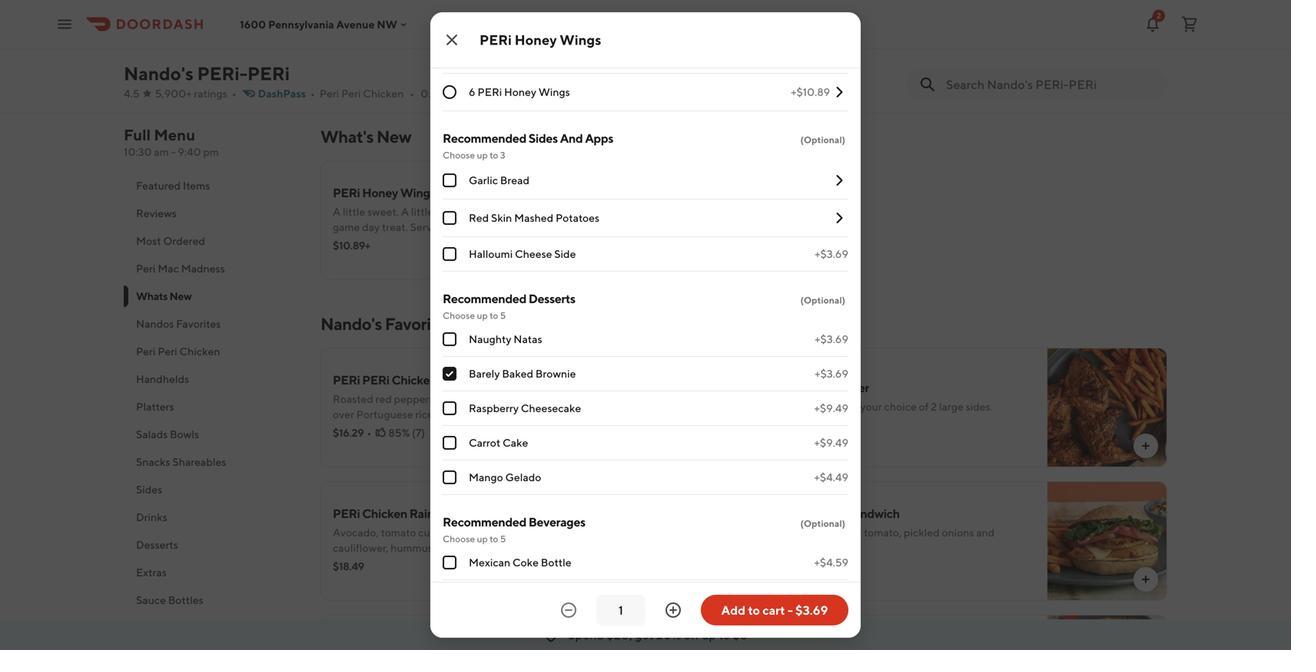 Task type: describe. For each thing, give the bounding box(es) containing it.
close peri honey wings image
[[443, 31, 461, 49]]

tomato
[[381, 527, 416, 539]]

pm
[[203, 146, 219, 158]]

spend
[[568, 628, 604, 643]]

nando's for nando's favorites
[[320, 314, 382, 334]]

mac, inside your choice of peri-peri chicken, avocado, roasted red peppers, grilled corn over our creamy, four-cheese peri mac, finished with a peri ranch drizzle.
[[789, 49, 813, 61]]

favorites for nandos favorites
[[176, 318, 221, 330]]

chicken left 0.7
[[363, 87, 404, 100]]

full chicken platter whole chicken plus your choice of 2 large sides. $40.99
[[762, 381, 993, 432]]

(optional) for recommended sides and apps
[[800, 134, 845, 145]]

corn inside peri peri chicken bowl roasted red peppers, grilled corn and hummus served over portuguese rice and arugula.
[[472, 393, 493, 406]]

apps
[[585, 131, 613, 146]]

cucumber
[[418, 527, 468, 539]]

served inside peri honey wings a little sweet. a little heat. the perfect flame-grilled game day treat.  served with peri ranch. $10.89+
[[410, 221, 445, 234]]

+$9.49 for raspberry cheesecake
[[814, 402, 848, 415]]

over inside peri chicken rainbow bowl avocado, tomato cucumber & onion salad, pickled cauliflower, hummus, feta, and superseed crunch, served over portuguese rice and finished with a lemon & herb peri-peri drizzle.
[[368, 558, 389, 570]]

featured items
[[136, 179, 210, 192]]

$16.29 •
[[333, 427, 371, 440]]

salads bowls button
[[124, 421, 302, 449]]

served inside peri chicken rainbow bowl avocado, tomato cucumber & onion salad, pickled cauliflower, hummus, feta, and superseed crunch, served over portuguese rice and finished with a lemon & herb peri-peri drizzle.
[[333, 558, 366, 570]]

recommended beverages group
[[443, 514, 848, 651]]

choice for pickled
[[357, 18, 390, 31]]

and down baked
[[496, 393, 514, 406]]

honey inside peri honey wings a little sweet. a little heat. the perfect flame-grilled game day treat.  served with peri ranch. $10.89+
[[362, 186, 398, 200]]

avocado,
[[935, 18, 979, 31]]

feta,
[[437, 542, 459, 555]]

avenue
[[336, 18, 375, 31]]

with inside chicken breast sandwich served with arugula, tomato, pickled onions and perinaise.
[[799, 527, 820, 539]]

peri sweet heat mac bowl image
[[618, 0, 738, 93]]

+$3.69 for side
[[815, 248, 848, 261]]

what's
[[320, 127, 373, 147]]

drizzle. inside your choice of peri-peri chicken, house-made coleslaw, pickled red onion, and four-cheese peri mac, finished with a peri honey drizzle.
[[466, 49, 501, 61]]

group inside peri honey wings "dialog"
[[443, 0, 848, 111]]

tomato,
[[864, 527, 902, 539]]

recommended desserts choose up to 5
[[443, 292, 575, 321]]

peri for peri peri chicken • 0.7 mi
[[320, 87, 339, 100]]

red inside peri peri chicken bowl roasted red peppers, grilled corn and hummus served over portuguese rice and arugula.
[[375, 393, 392, 406]]

most ordered button
[[124, 227, 302, 255]]

(optional) for recommended beverages
[[800, 519, 845, 529]]

choose inside recommended sides and apps choose up to 3
[[443, 150, 475, 161]]

nandos favorites button
[[124, 310, 302, 338]]

superseed
[[482, 542, 533, 555]]

• right $16.29
[[367, 427, 371, 440]]

with inside your choice of peri-peri chicken, avocado, roasted red peppers, grilled corn over our creamy, four-cheese peri mac, finished with a peri ranch drizzle.
[[856, 49, 877, 61]]

5,900+ ratings •
[[155, 87, 236, 100]]

mango gelado
[[469, 471, 541, 484]]

none radio inside 'group'
[[443, 85, 456, 99]]

drizzle. inside your choice of peri-peri chicken, avocado, roasted red peppers, grilled corn over our creamy, four-cheese peri mac, finished with a peri ranch drizzle.
[[948, 49, 982, 61]]

$3.69
[[795, 604, 828, 618]]

3
[[500, 150, 505, 161]]

a inside peri chicken rainbow bowl avocado, tomato cucumber & onion salad, pickled cauliflower, hummus, feta, and superseed crunch, served over portuguese rice and finished with a lemon & herb peri-peri drizzle.
[[556, 558, 561, 570]]

peri honey wings dialog
[[430, 0, 861, 651]]

drinks
[[136, 511, 167, 524]]

and down 'superseed'
[[471, 558, 489, 570]]

halloumi cheese side
[[469, 248, 576, 261]]

add item to cart image for served
[[1140, 574, 1152, 586]]

served inside peri peri chicken bowl roasted red peppers, grilled corn and hummus served over portuguese rice and arugula.
[[560, 393, 593, 406]]

5,900+
[[155, 87, 192, 100]]

roasted
[[333, 393, 373, 406]]

desserts inside button
[[136, 539, 178, 552]]

cheesecake
[[521, 402, 581, 415]]

madness
[[181, 262, 225, 275]]

2 +$3.69 from the top
[[815, 333, 848, 346]]

of inside full chicken platter whole chicken plus your choice of 2 large sides. $40.99
[[919, 401, 929, 413]]

desserts inside recommended desserts choose up to 5
[[529, 292, 575, 306]]

to inside recommended sides and apps choose up to 3
[[490, 150, 498, 161]]

mac
[[158, 262, 179, 275]]

platters button
[[124, 393, 302, 421]]

sweet.
[[367, 206, 399, 218]]

Item Search search field
[[946, 76, 1155, 93]]

$10.89+
[[333, 239, 370, 252]]

four- inside your choice of peri-peri chicken, avocado, roasted red peppers, grilled corn over our creamy, four-cheese peri mac, finished with a peri ranch drizzle.
[[964, 33, 989, 46]]

coke
[[513, 557, 539, 569]]

onion
[[479, 527, 506, 539]]

recommended for recommended desserts
[[443, 292, 526, 306]]

finished inside peri chicken rainbow bowl avocado, tomato cucumber & onion salad, pickled cauliflower, hummus, feta, and superseed crunch, served over portuguese rice and finished with a lemon & herb peri-peri drizzle.
[[491, 558, 530, 570]]

platter inside full chicken platter whole chicken plus your choice of 2 large sides. $40.99
[[832, 381, 869, 395]]

sides.
[[966, 401, 993, 413]]

desserts button
[[124, 532, 302, 559]]

10:30
[[124, 146, 152, 158]]

snacks shareables button
[[124, 449, 302, 476]]

nw
[[377, 18, 397, 31]]

increase quantity by 1 image
[[664, 602, 682, 620]]

peri peri chicken bowl image
[[618, 348, 738, 468]]

with inside peri honey wings a little sweet. a little heat. the perfect flame-grilled game day treat.  served with peri ranch. $10.89+
[[447, 221, 468, 234]]

a inside your choice of peri-peri chicken, house-made coleslaw, pickled red onion, and four-cheese peri mac, finished with a peri honey drizzle.
[[397, 49, 403, 61]]

+$9.49 for carrot cake
[[814, 437, 848, 450]]

salad,
[[509, 527, 536, 539]]

and inside your choice of peri-peri chicken, house-made coleslaw, pickled red onion, and four-cheese peri mac, finished with a peri honey drizzle.
[[468, 33, 486, 46]]

garlic bread
[[469, 174, 530, 187]]

baked
[[502, 368, 533, 380]]

rainbow
[[409, 507, 457, 521]]

featured items button
[[124, 172, 302, 200]]

honey inside your choice of peri-peri chicken, house-made coleslaw, pickled red onion, and four-cheese peri mac, finished with a peri honey drizzle.
[[432, 49, 464, 61]]

snacks shareables
[[136, 456, 226, 469]]

1 vertical spatial &
[[333, 573, 340, 586]]

peri- inside peri chicken rainbow bowl avocado, tomato cucumber & onion salad, pickled cauliflower, hummus, feta, and superseed crunch, served over portuguese rice and finished with a lemon & herb peri-peri drizzle.
[[369, 573, 398, 586]]

$20,
[[607, 628, 632, 643]]

6 peri honey wings
[[469, 86, 570, 98]]

roasted
[[981, 18, 1018, 31]]

raspberry cheesecake
[[469, 402, 581, 415]]

beverages
[[529, 515, 585, 530]]

carrot
[[469, 437, 500, 450]]

get
[[635, 628, 654, 643]]

nandos favorites
[[136, 318, 221, 330]]

2 a from the left
[[401, 206, 409, 218]]

bowls
[[170, 428, 199, 441]]

potatoes
[[556, 212, 599, 224]]

chicken inside peri peri chicken button
[[179, 345, 220, 358]]

(24)
[[594, 10, 614, 23]]

finished inside your choice of peri-peri chicken, avocado, roasted red peppers, grilled corn over our creamy, four-cheese peri mac, finished with a peri ranch drizzle.
[[815, 49, 854, 61]]

$5
[[733, 628, 748, 643]]

add
[[721, 604, 745, 618]]

of for peppers,
[[822, 18, 832, 31]]

and left arugula.
[[436, 408, 454, 421]]

favorites for nando's favorites
[[385, 314, 453, 334]]

• left 0.7
[[410, 87, 414, 100]]

am
[[154, 146, 169, 158]]

peri up what's
[[341, 87, 361, 100]]

onions
[[942, 527, 974, 539]]

peri- up ratings
[[197, 63, 247, 85]]

arugula.
[[456, 408, 495, 421]]

peppers, inside your choice of peri-peri chicken, avocado, roasted red peppers, grilled corn over our creamy, four-cheese peri mac, finished with a peri ranch drizzle.
[[781, 33, 823, 46]]

chicken inside full chicken platter whole chicken plus your choice of 2 large sides. $40.99
[[785, 381, 830, 395]]

finished inside your choice of peri-peri chicken, house-made coleslaw, pickled red onion, and four-cheese peri mac, finished with a peri honey drizzle.
[[333, 49, 372, 61]]

peri chicken rainbow bowl image
[[618, 482, 738, 602]]

Red Skin Mashed Potatoes checkbox
[[443, 211, 456, 225]]

over for choice
[[882, 33, 904, 46]]

$18.49
[[333, 561, 364, 573]]

(7)
[[412, 427, 425, 440]]

peri mac power bowl image
[[1047, 0, 1167, 93]]

your for red
[[762, 18, 785, 31]]

up right off
[[702, 628, 716, 643]]

wing
[[530, 10, 557, 23]]

chicken, for four-
[[460, 18, 503, 31]]

whats
[[136, 290, 168, 303]]

peri honey wings image
[[618, 161, 738, 280]]

2 little from the left
[[411, 206, 434, 218]]

• right ratings
[[232, 87, 236, 100]]

large
[[939, 401, 964, 413]]

platter inside peri honey wings "dialog"
[[559, 10, 592, 23]]

Garlic Bread checkbox
[[443, 174, 456, 188]]

12
[[469, 48, 479, 61]]

ranch
[[914, 49, 945, 61]]

recommended for recommended beverages
[[443, 515, 526, 530]]

1600
[[240, 18, 266, 31]]

and inside chicken breast sandwich served with arugula, tomato, pickled onions and perinaise.
[[976, 527, 995, 539]]

our
[[906, 33, 922, 46]]

platters
[[136, 401, 174, 413]]

recommended for recommended sides and apps
[[443, 131, 526, 146]]

peri peri chicken button
[[124, 338, 302, 366]]

5 for desserts
[[500, 310, 506, 321]]

peri peri chicken • 0.7 mi
[[320, 87, 450, 100]]

recommended sides and apps choose up to 3
[[443, 131, 613, 161]]

add item to cart image for bowl
[[710, 574, 722, 586]]



Task type: locate. For each thing, give the bounding box(es) containing it.
chicken up tomato at the bottom left of the page
[[362, 507, 407, 521]]

lemon
[[563, 558, 597, 570]]

with inside your choice of peri-peri chicken, house-made coleslaw, pickled red onion, and four-cheese peri mac, finished with a peri honey drizzle.
[[374, 49, 395, 61]]

over for peri
[[333, 408, 354, 421]]

chicken breast sandwich image
[[1047, 482, 1167, 602]]

ordered
[[163, 235, 205, 247]]

0 horizontal spatial choice
[[357, 18, 390, 31]]

1 vertical spatial served
[[762, 527, 797, 539]]

peri ranch crunch salad image
[[618, 616, 738, 651]]

0 horizontal spatial -
[[171, 146, 176, 158]]

0 vertical spatial peppers,
[[781, 33, 823, 46]]

4.5
[[124, 87, 140, 100]]

favorites left naughty on the bottom of page
[[385, 314, 453, 334]]

your choice of peri-peri chicken, house-made coleslaw, pickled red onion, and four-cheese peri mac, finished with a peri honey drizzle.
[[333, 18, 600, 61]]

0 horizontal spatial &
[[333, 573, 340, 586]]

your inside your choice of peri-peri chicken, house-made coleslaw, pickled red onion, and four-cheese peri mac, finished with a peri honey drizzle.
[[333, 18, 355, 31]]

new for what's new
[[376, 127, 411, 147]]

3 choose from the top
[[443, 534, 475, 545]]

up
[[477, 150, 488, 161], [477, 310, 488, 321], [477, 534, 488, 545], [702, 628, 716, 643]]

mac, inside your choice of peri-peri chicken, house-made coleslaw, pickled red onion, and four-cheese peri mac, finished with a peri honey drizzle.
[[576, 33, 600, 46]]

0 horizontal spatial cheese
[[513, 33, 548, 46]]

pennsylvania
[[268, 18, 334, 31]]

1 vertical spatial -
[[788, 604, 793, 618]]

four- inside your choice of peri-peri chicken, house-made coleslaw, pickled red onion, and four-cheese peri mac, finished with a peri honey drizzle.
[[488, 33, 513, 46]]

(optional) inside recommended sides and apps group
[[800, 134, 845, 145]]

0 horizontal spatial served
[[410, 221, 445, 234]]

peri for peri mac madness
[[136, 262, 156, 275]]

recommended up 'superseed'
[[443, 515, 526, 530]]

1 horizontal spatial -
[[788, 604, 793, 618]]

open menu image
[[55, 15, 74, 33]]

None checkbox
[[443, 247, 456, 261], [443, 333, 456, 347], [443, 437, 456, 450], [443, 247, 456, 261], [443, 333, 456, 347], [443, 437, 456, 450]]

0 horizontal spatial a
[[397, 49, 403, 61]]

choice up the coleslaw,
[[357, 18, 390, 31]]

bowl inside peri peri chicken bowl roasted red peppers, grilled corn and hummus served over portuguese rice and arugula.
[[439, 373, 466, 388]]

pickled down nw
[[379, 33, 415, 46]]

barely baked brownie
[[469, 368, 576, 380]]

notification bell image
[[1144, 15, 1162, 33]]

peppers, down +$29.59
[[781, 33, 823, 46]]

mac, down the (24)
[[576, 33, 600, 46]]

1 horizontal spatial served
[[560, 393, 593, 406]]

0 horizontal spatial your
[[333, 18, 355, 31]]

served down heat. on the left top of page
[[410, 221, 445, 234]]

wings inside peri honey wings a little sweet. a little heat. the perfect flame-grilled game day treat.  served with peri ranch. $10.89+
[[400, 186, 435, 200]]

peri honey wing platter (24)
[[469, 10, 614, 23]]

cheese
[[513, 33, 548, 46], [989, 33, 1024, 46]]

cake
[[503, 437, 528, 450]]

pickled up "crunch," in the bottom left of the page
[[539, 527, 574, 539]]

2 horizontal spatial over
[[882, 33, 904, 46]]

cauliflower,
[[333, 542, 388, 555]]

mexican coke bottle
[[469, 557, 571, 569]]

1 vertical spatial sides
[[136, 484, 162, 496]]

served up herb
[[333, 558, 366, 570]]

5 inside "recommended beverages choose up to 5"
[[500, 534, 506, 545]]

four- down 'avocado,'
[[964, 33, 989, 46]]

choice inside your choice of peri-peri chicken, house-made coleslaw, pickled red onion, and four-cheese peri mac, finished with a peri honey drizzle.
[[357, 18, 390, 31]]

finished down 'superseed'
[[491, 558, 530, 570]]

peppers, inside peri peri chicken bowl roasted red peppers, grilled corn and hummus served over portuguese rice and arugula.
[[394, 393, 436, 406]]

5 inside recommended desserts choose up to 5
[[500, 310, 506, 321]]

to inside "recommended beverages choose up to 5"
[[490, 534, 498, 545]]

sides up drinks
[[136, 484, 162, 496]]

portuguese inside peri peri chicken bowl roasted red peppers, grilled corn and hummus served over portuguese rice and arugula.
[[356, 408, 413, 421]]

naughty natas
[[469, 333, 542, 346]]

1 choose from the top
[[443, 150, 475, 161]]

to inside add to cart - $3.69 button
[[748, 604, 760, 618]]

choose up naughty on the bottom of page
[[443, 310, 475, 321]]

sides inside sides button
[[136, 484, 162, 496]]

5 left 'salad,'
[[500, 534, 506, 545]]

mexican
[[469, 557, 510, 569]]

2 horizontal spatial grilled
[[825, 33, 856, 46]]

1 horizontal spatial four-
[[964, 33, 989, 46]]

chicken
[[363, 87, 404, 100], [179, 345, 220, 358], [392, 373, 437, 388], [785, 381, 830, 395], [362, 507, 407, 521], [762, 507, 807, 521]]

of up +$10.89 on the right of page
[[822, 18, 832, 31]]

0 vertical spatial over
[[882, 33, 904, 46]]

1 vertical spatial mac,
[[789, 49, 813, 61]]

served inside chicken breast sandwich served with arugula, tomato, pickled onions and perinaise.
[[762, 527, 797, 539]]

2 four- from the left
[[964, 33, 989, 46]]

1 vertical spatial 5
[[500, 534, 506, 545]]

2 vertical spatial (optional)
[[800, 519, 845, 529]]

most
[[136, 235, 161, 247]]

peri- right nw
[[404, 18, 433, 31]]

peppers, up (7)
[[394, 393, 436, 406]]

0 horizontal spatial finished
[[333, 49, 372, 61]]

bowl for peri chicken rainbow bowl
[[460, 507, 487, 521]]

1 horizontal spatial platter
[[832, 381, 869, 395]]

to up mexican
[[490, 534, 498, 545]]

1 vertical spatial desserts
[[136, 539, 178, 552]]

and
[[560, 131, 583, 146]]

red
[[469, 212, 489, 224]]

- right am
[[171, 146, 176, 158]]

2 vertical spatial choose
[[443, 534, 475, 545]]

favorites inside nandos favorites button
[[176, 318, 221, 330]]

with down nw
[[374, 49, 395, 61]]

1 vertical spatial served
[[333, 558, 366, 570]]

your inside your choice of peri-peri chicken, avocado, roasted red peppers, grilled corn over our creamy, four-cheese peri mac, finished with a peri ranch drizzle.
[[762, 18, 785, 31]]

0 vertical spatial (optional)
[[800, 134, 845, 145]]

gelado
[[505, 471, 541, 484]]

mi
[[438, 87, 450, 100]]

1 vertical spatial grilled
[[553, 206, 584, 218]]

rice inside peri peri chicken bowl roasted red peppers, grilled corn and hummus served over portuguese rice and arugula.
[[415, 408, 433, 421]]

sides left and
[[529, 131, 558, 146]]

group containing peri honey wing platter (24)
[[443, 0, 848, 111]]

rice up (7)
[[415, 408, 433, 421]]

cheese down roasted
[[989, 33, 1024, 46]]

0 horizontal spatial 2
[[931, 401, 937, 413]]

over down roasted
[[333, 408, 354, 421]]

new down peri mac madness
[[169, 290, 192, 303]]

mac,
[[576, 33, 600, 46], [789, 49, 813, 61]]

1 add item to cart image from the top
[[1140, 65, 1152, 78]]

peri peri chicken
[[136, 345, 220, 358]]

1 horizontal spatial red
[[417, 33, 433, 46]]

little left heat. on the left top of page
[[411, 206, 434, 218]]

nando's favorites
[[320, 314, 453, 334]]

0 horizontal spatial sides
[[136, 484, 162, 496]]

0 vertical spatial new
[[376, 127, 411, 147]]

choice for peppers,
[[787, 18, 820, 31]]

bowl for peri peri chicken bowl
[[439, 373, 466, 388]]

1 5 from the top
[[500, 310, 506, 321]]

1 horizontal spatial favorites
[[385, 314, 453, 334]]

2 (optional) from the top
[[800, 295, 845, 306]]

recommended up naughty on the bottom of page
[[443, 292, 526, 306]]

bread
[[500, 174, 530, 187]]

recommended sides and apps group
[[443, 130, 848, 272]]

& left onion
[[470, 527, 477, 539]]

treat.
[[382, 221, 408, 234]]

nando's for nando's peri-peri
[[124, 63, 193, 85]]

natas
[[514, 333, 542, 346]]

3 recommended from the top
[[443, 515, 526, 530]]

+$9.49 left your
[[814, 402, 848, 415]]

1 horizontal spatial full
[[762, 381, 783, 395]]

grilled up arugula.
[[439, 393, 469, 406]]

0 horizontal spatial four-
[[488, 33, 513, 46]]

pickled inside chicken breast sandwich served with arugula, tomato, pickled onions and perinaise.
[[904, 527, 940, 539]]

reviews button
[[124, 200, 302, 227]]

pickled inside peri chicken rainbow bowl avocado, tomato cucumber & onion salad, pickled cauliflower, hummus, feta, and superseed crunch, served over portuguese rice and finished with a lemon & herb peri-peri drizzle.
[[539, 527, 574, 539]]

ranch.
[[497, 221, 531, 234]]

your
[[860, 401, 882, 413]]

choose for recommended beverages
[[443, 534, 475, 545]]

finished
[[333, 49, 372, 61], [815, 49, 854, 61], [491, 558, 530, 570]]

chicken up chicken
[[785, 381, 830, 395]]

rice inside peri chicken rainbow bowl avocado, tomato cucumber & onion salad, pickled cauliflower, hummus, feta, and superseed crunch, served over portuguese rice and finished with a lemon & herb peri-peri drizzle.
[[450, 558, 468, 570]]

0 vertical spatial platter
[[559, 10, 592, 23]]

1600 pennsylvania avenue nw
[[240, 18, 397, 31]]

2 your from the left
[[762, 18, 785, 31]]

1 vertical spatial +$3.69
[[815, 333, 848, 346]]

full up "10:30"
[[124, 126, 151, 144]]

crunch,
[[535, 542, 571, 555]]

2 cheese from the left
[[989, 33, 1024, 46]]

0 vertical spatial grilled
[[825, 33, 856, 46]]

platter
[[559, 10, 592, 23], [832, 381, 869, 395]]

0 vertical spatial rice
[[415, 408, 433, 421]]

full for menu
[[124, 126, 151, 144]]

&
[[470, 527, 477, 539], [333, 573, 340, 586]]

$16.29
[[333, 427, 364, 440]]

cheese up 12 peri honey wings
[[513, 33, 548, 46]]

cheese inside your choice of peri-peri chicken, avocado, roasted red peppers, grilled corn over our creamy, four-cheese peri mac, finished with a peri ranch drizzle.
[[989, 33, 1024, 46]]

1 recommended from the top
[[443, 131, 526, 146]]

grilled up side
[[553, 206, 584, 218]]

1 horizontal spatial cheese
[[989, 33, 1024, 46]]

1 vertical spatial nando's
[[320, 314, 382, 334]]

+$4.49
[[814, 471, 848, 484]]

finished down the coleslaw,
[[333, 49, 372, 61]]

1 vertical spatial recommended
[[443, 292, 526, 306]]

bowl up onion
[[460, 507, 487, 521]]

1 vertical spatial platter
[[832, 381, 869, 395]]

1 horizontal spatial your
[[762, 18, 785, 31]]

(optional) inside recommended desserts group
[[800, 295, 845, 306]]

1 horizontal spatial desserts
[[529, 292, 575, 306]]

to up naughty on the bottom of page
[[490, 310, 498, 321]]

a up peri peri chicken • 0.7 mi
[[397, 49, 403, 61]]

add item to cart image
[[710, 65, 722, 78], [710, 574, 722, 586], [1140, 574, 1152, 586]]

choice inside full chicken platter whole chicken plus your choice of 2 large sides. $40.99
[[884, 401, 917, 413]]

chicken inside peri chicken rainbow bowl avocado, tomato cucumber & onion salad, pickled cauliflower, hummus, feta, and superseed crunch, served over portuguese rice and finished with a lemon & herb peri-peri drizzle.
[[362, 507, 407, 521]]

0 horizontal spatial mac,
[[576, 33, 600, 46]]

dashpass •
[[258, 87, 315, 100]]

2 inside full chicken platter whole chicken plus your choice of 2 large sides. $40.99
[[931, 401, 937, 413]]

choose up garlic bread option
[[443, 150, 475, 161]]

new for whats new
[[169, 290, 192, 303]]

0 horizontal spatial nando's
[[124, 63, 193, 85]]

of for pickled
[[392, 18, 402, 31]]

chicken, up 12
[[460, 18, 503, 31]]

sauce bottles
[[136, 594, 203, 607]]

to inside recommended desserts choose up to 5
[[490, 310, 498, 321]]

+$9.49
[[814, 402, 848, 415], [814, 437, 848, 450]]

1/2 chicken and chips image
[[1047, 616, 1167, 651]]

1 chicken, from the left
[[460, 18, 503, 31]]

full inside full chicken platter whole chicken plus your choice of 2 large sides. $40.99
[[762, 381, 783, 395]]

peri up handhelds
[[158, 345, 177, 358]]

1 +$3.69 from the top
[[815, 248, 848, 261]]

nando's
[[124, 63, 193, 85], [320, 314, 382, 334]]

peri- right +$29.59
[[834, 18, 863, 31]]

and up 12
[[468, 33, 486, 46]]

1 horizontal spatial drizzle.
[[466, 49, 501, 61]]

of inside your choice of peri-peri chicken, house-made coleslaw, pickled red onion, and four-cheese peri mac, finished with a peri honey drizzle.
[[392, 18, 402, 31]]

grilled inside your choice of peri-peri chicken, avocado, roasted red peppers, grilled corn over our creamy, four-cheese peri mac, finished with a peri ranch drizzle.
[[825, 33, 856, 46]]

plus
[[838, 401, 858, 413]]

chicken, for our
[[890, 18, 933, 31]]

0 horizontal spatial grilled
[[439, 393, 469, 406]]

1 horizontal spatial of
[[822, 18, 832, 31]]

add item to cart image
[[1140, 65, 1152, 78], [1140, 440, 1152, 453]]

of left large
[[919, 401, 929, 413]]

1 horizontal spatial a
[[556, 558, 561, 570]]

up inside recommended desserts choose up to 5
[[477, 310, 488, 321]]

1 horizontal spatial sides
[[529, 131, 558, 146]]

portuguese inside peri chicken rainbow bowl avocado, tomato cucumber & onion salad, pickled cauliflower, hummus, feta, and superseed crunch, served over portuguese rice and finished with a lemon & herb peri-peri drizzle.
[[391, 558, 448, 570]]

peri for peri peri chicken
[[136, 345, 156, 358]]

2 choose from the top
[[443, 310, 475, 321]]

halloumi
[[469, 248, 513, 261]]

recommended inside "recommended beverages choose up to 5"
[[443, 515, 526, 530]]

recommended inside recommended desserts choose up to 5
[[443, 292, 526, 306]]

2 vertical spatial recommended
[[443, 515, 526, 530]]

recommended inside recommended sides and apps choose up to 3
[[443, 131, 526, 146]]

1 vertical spatial corn
[[472, 393, 493, 406]]

side
[[554, 248, 576, 261]]

3 +$3.69 from the top
[[815, 368, 848, 380]]

peri down nandos
[[136, 345, 156, 358]]

salads
[[136, 428, 168, 441]]

12 peri honey wings
[[469, 48, 574, 61]]

to left cart
[[748, 604, 760, 618]]

1 horizontal spatial corn
[[858, 33, 880, 46]]

to left "3" on the left top of page
[[490, 150, 498, 161]]

1 vertical spatial rice
[[450, 558, 468, 570]]

new down peri peri chicken • 0.7 mi
[[376, 127, 411, 147]]

handhelds button
[[124, 366, 302, 393]]

grilled inside peri honey wings a little sweet. a little heat. the perfect flame-grilled game day treat.  served with peri ranch. $10.89+
[[553, 206, 584, 218]]

four- up 12 peri honey wings
[[488, 33, 513, 46]]

- inside full menu 10:30 am - 9:40 pm
[[171, 146, 176, 158]]

1 (optional) from the top
[[800, 134, 845, 145]]

red inside your choice of peri-peri chicken, house-made coleslaw, pickled red onion, and four-cheese peri mac, finished with a peri honey drizzle.
[[417, 33, 433, 46]]

served down "brownie"
[[560, 393, 593, 406]]

recommended
[[443, 131, 526, 146], [443, 292, 526, 306], [443, 515, 526, 530]]

chicken, inside your choice of peri-peri chicken, avocado, roasted red peppers, grilled corn over our creamy, four-cheese peri mac, finished with a peri ranch drizzle.
[[890, 18, 933, 31]]

cart
[[762, 604, 785, 618]]

desserts down drinks
[[136, 539, 178, 552]]

sides inside recommended sides and apps choose up to 3
[[529, 131, 558, 146]]

portuguese down hummus, on the bottom left of the page
[[391, 558, 448, 570]]

9:40
[[178, 146, 201, 158]]

2 chicken, from the left
[[890, 18, 933, 31]]

chicken up perinaise. at right bottom
[[762, 507, 807, 521]]

0 vertical spatial portuguese
[[356, 408, 413, 421]]

full chicken platter image
[[1047, 348, 1167, 468]]

2 add item to cart image from the top
[[1140, 440, 1152, 453]]

full inside full menu 10:30 am - 9:40 pm
[[124, 126, 151, 144]]

with down the breast
[[799, 527, 820, 539]]

bowl inside peri chicken rainbow bowl avocado, tomato cucumber & onion salad, pickled cauliflower, hummus, feta, and superseed crunch, served over portuguese rice and finished with a lemon & herb peri-peri drizzle.
[[460, 507, 487, 521]]

0 vertical spatial nando's
[[124, 63, 193, 85]]

house-
[[505, 18, 540, 31]]

1 vertical spatial +$9.49
[[814, 437, 848, 450]]

favorites up peri peri chicken button in the bottom left of the page
[[176, 318, 221, 330]]

+$4.59
[[814, 557, 848, 569]]

off
[[684, 628, 699, 643]]

1 little from the left
[[343, 206, 365, 218]]

grilled down +$29.59
[[825, 33, 856, 46]]

and right onions
[[976, 527, 995, 539]]

chicken up (7)
[[392, 373, 437, 388]]

2 horizontal spatial pickled
[[904, 527, 940, 539]]

5 for beverages
[[500, 534, 506, 545]]

your left +$29.59
[[762, 18, 785, 31]]

bowl left barely
[[439, 373, 466, 388]]

0 vertical spatial add item to cart image
[[1140, 65, 1152, 78]]

corn up arugula.
[[472, 393, 493, 406]]

0 vertical spatial +$9.49
[[814, 402, 848, 415]]

1 vertical spatial (optional)
[[800, 295, 845, 306]]

peri- right herb
[[369, 573, 398, 586]]

0 horizontal spatial drizzle.
[[424, 573, 459, 586]]

bottle
[[541, 557, 571, 569]]

1 vertical spatial bowl
[[460, 507, 487, 521]]

chicken down nandos favorites button
[[179, 345, 220, 358]]

0 horizontal spatial little
[[343, 206, 365, 218]]

red inside your choice of peri-peri chicken, avocado, roasted red peppers, grilled corn over our creamy, four-cheese peri mac, finished with a peri ranch drizzle.
[[762, 33, 779, 46]]

None radio
[[443, 85, 456, 99]]

corn inside your choice of peri-peri chicken, avocado, roasted red peppers, grilled corn over our creamy, four-cheese peri mac, finished with a peri ranch drizzle.
[[858, 33, 880, 46]]

choice
[[357, 18, 390, 31], [787, 18, 820, 31], [884, 401, 917, 413]]

0 horizontal spatial pickled
[[379, 33, 415, 46]]

2 left "0 items, open order cart" image
[[1157, 11, 1161, 20]]

chicken inside chicken breast sandwich served with arugula, tomato, pickled onions and perinaise.
[[762, 507, 807, 521]]

None radio
[[443, 10, 456, 24], [443, 48, 456, 61], [443, 10, 456, 24], [443, 48, 456, 61]]

1 horizontal spatial peppers,
[[781, 33, 823, 46]]

1 your from the left
[[333, 18, 355, 31]]

a inside your choice of peri-peri chicken, avocado, roasted red peppers, grilled corn over our creamy, four-cheese peri mac, finished with a peri ranch drizzle.
[[880, 49, 885, 61]]

1 horizontal spatial pickled
[[539, 527, 574, 539]]

peri left mac at the top of the page
[[136, 262, 156, 275]]

3 (optional) from the top
[[800, 519, 845, 529]]

2 vertical spatial over
[[368, 558, 389, 570]]

pickled left onions
[[904, 527, 940, 539]]

peri right the dashpass •
[[320, 87, 339, 100]]

add item to cart image for your choice of peri-peri chicken, avocado, roasted red peppers, grilled corn over our creamy, four-cheese peri mac, finished with a peri ranch drizzle.
[[1140, 65, 1152, 78]]

over
[[882, 33, 904, 46], [333, 408, 354, 421], [368, 558, 389, 570]]

nandos
[[136, 318, 174, 330]]

0 horizontal spatial full
[[124, 126, 151, 144]]

with inside peri chicken rainbow bowl avocado, tomato cucumber & onion salad, pickled cauliflower, hummus, feta, and superseed crunch, served over portuguese rice and finished with a lemon & herb peri-peri drizzle.
[[532, 558, 553, 570]]

salads bowls
[[136, 428, 199, 441]]

your for coleslaw,
[[333, 18, 355, 31]]

peri chicken rainbow bowl avocado, tomato cucumber & onion salad, pickled cauliflower, hummus, feta, and superseed crunch, served over portuguese rice and finished with a lemon & herb peri-peri drizzle.
[[333, 507, 597, 586]]

2 vertical spatial grilled
[[439, 393, 469, 406]]

mango
[[469, 471, 503, 484]]

whats new
[[136, 290, 192, 303]]

portuguese
[[356, 408, 413, 421], [391, 558, 448, 570]]

finished up +$10.89 on the right of page
[[815, 49, 854, 61]]

full for chicken
[[762, 381, 783, 395]]

0 vertical spatial -
[[171, 146, 176, 158]]

full up 'whole'
[[762, 381, 783, 395]]

with down "crunch," in the bottom left of the page
[[532, 558, 553, 570]]

drizzle. down creamy,
[[948, 49, 982, 61]]

pickled inside your choice of peri-peri chicken, house-made coleslaw, pickled red onion, and four-cheese peri mac, finished with a peri honey drizzle.
[[379, 33, 415, 46]]

peri- inside your choice of peri-peri chicken, avocado, roasted red peppers, grilled corn over our creamy, four-cheese peri mac, finished with a peri ranch drizzle.
[[834, 18, 863, 31]]

None checkbox
[[443, 367, 456, 381], [443, 402, 456, 416], [443, 471, 456, 485], [443, 556, 456, 570], [443, 367, 456, 381], [443, 402, 456, 416], [443, 471, 456, 485], [443, 556, 456, 570]]

1 vertical spatial portuguese
[[391, 558, 448, 570]]

0 horizontal spatial a
[[333, 206, 341, 218]]

1 horizontal spatial a
[[401, 206, 409, 218]]

decrease quantity by 1 image
[[559, 602, 578, 620]]

recommended desserts group
[[443, 290, 848, 496]]

0 horizontal spatial new
[[169, 290, 192, 303]]

with left ranch
[[856, 49, 877, 61]]

1 vertical spatial over
[[333, 408, 354, 421]]

most ordered
[[136, 235, 205, 247]]

drizzle. inside peri chicken rainbow bowl avocado, tomato cucumber & onion salad, pickled cauliflower, hummus, feta, and superseed crunch, served over portuguese rice and finished with a lemon & herb peri-peri drizzle.
[[424, 573, 459, 586]]

a up the game
[[333, 206, 341, 218]]

2 left large
[[931, 401, 937, 413]]

up up mexican
[[477, 534, 488, 545]]

group
[[443, 0, 848, 111]]

chicken,
[[460, 18, 503, 31], [890, 18, 933, 31]]

1 horizontal spatial mac,
[[789, 49, 813, 61]]

wings
[[560, 32, 601, 48], [542, 48, 574, 61], [539, 86, 570, 98], [400, 186, 435, 200]]

0 horizontal spatial of
[[392, 18, 402, 31]]

0 vertical spatial 2
[[1157, 11, 1161, 20]]

peri inside button
[[136, 262, 156, 275]]

grilled inside peri peri chicken bowl roasted red peppers, grilled corn and hummus served over portuguese rice and arugula.
[[439, 393, 469, 406]]

choose inside recommended desserts choose up to 5
[[443, 310, 475, 321]]

Current quantity is 1 number field
[[606, 602, 636, 619]]

little up the game
[[343, 206, 365, 218]]

game
[[333, 221, 360, 234]]

1 vertical spatial add item to cart image
[[1140, 440, 1152, 453]]

0 vertical spatial bowl
[[439, 373, 466, 388]]

$40.99
[[762, 419, 797, 432]]

1 vertical spatial choose
[[443, 310, 475, 321]]

choose for recommended desserts
[[443, 310, 475, 321]]

1 horizontal spatial 2
[[1157, 11, 1161, 20]]

chicken
[[798, 401, 836, 413]]

1 a from the left
[[333, 206, 341, 218]]

creamy,
[[925, 33, 962, 46]]

choice up +$10.89 on the right of page
[[787, 18, 820, 31]]

0.7
[[421, 87, 436, 100]]

over left the our on the top right
[[882, 33, 904, 46]]

+$3.69 for brownie
[[815, 368, 848, 380]]

(optional) for recommended desserts
[[800, 295, 845, 306]]

of inside your choice of peri-peri chicken, avocado, roasted red peppers, grilled corn over our creamy, four-cheese peri mac, finished with a peri ranch drizzle.
[[822, 18, 832, 31]]

perinaise.
[[762, 542, 815, 555]]

0 items, open order cart image
[[1180, 15, 1199, 33]]

2 horizontal spatial finished
[[815, 49, 854, 61]]

chicken inside peri peri chicken bowl roasted red peppers, grilled corn and hummus served over portuguese rice and arugula.
[[392, 373, 437, 388]]

choice inside your choice of peri-peri chicken, avocado, roasted red peppers, grilled corn over our creamy, four-cheese peri mac, finished with a peri ranch drizzle.
[[787, 18, 820, 31]]

peppers,
[[781, 33, 823, 46], [394, 393, 436, 406]]

up inside "recommended beverages choose up to 5"
[[477, 534, 488, 545]]

+$9.49 up +$4.49
[[814, 437, 848, 450]]

0 vertical spatial +$3.69
[[815, 248, 848, 261]]

1 +$9.49 from the top
[[814, 402, 848, 415]]

• right dashpass
[[310, 87, 315, 100]]

0 horizontal spatial over
[[333, 408, 354, 421]]

0 horizontal spatial favorites
[[176, 318, 221, 330]]

- inside button
[[788, 604, 793, 618]]

featured
[[136, 179, 181, 192]]

20%
[[656, 628, 681, 643]]

favorites
[[385, 314, 453, 334], [176, 318, 221, 330]]

cheese inside your choice of peri-peri chicken, house-made coleslaw, pickled red onion, and four-cheese peri mac, finished with a peri honey drizzle.
[[513, 33, 548, 46]]

choose inside "recommended beverages choose up to 5"
[[443, 534, 475, 545]]

1 horizontal spatial rice
[[450, 558, 468, 570]]

over down cauliflower,
[[368, 558, 389, 570]]

1 horizontal spatial &
[[470, 527, 477, 539]]

+$3.69 inside recommended sides and apps group
[[815, 248, 848, 261]]

add item to cart image for whole chicken plus your choice of 2 large sides.
[[1140, 440, 1152, 453]]

over inside peri peri chicken bowl roasted red peppers, grilled corn and hummus served over portuguese rice and arugula.
[[333, 408, 354, 421]]

over inside your choice of peri-peri chicken, avocado, roasted red peppers, grilled corn over our creamy, four-cheese peri mac, finished with a peri ranch drizzle.
[[882, 33, 904, 46]]

platter up plus
[[832, 381, 869, 395]]

1 vertical spatial peppers,
[[394, 393, 436, 406]]

chicken, up the our on the top right
[[890, 18, 933, 31]]

and right feta,
[[462, 542, 480, 555]]

1 horizontal spatial nando's
[[320, 314, 382, 334]]

2 +$9.49 from the top
[[814, 437, 848, 450]]

2 horizontal spatial drizzle.
[[948, 49, 982, 61]]

pickled
[[379, 33, 415, 46], [539, 527, 574, 539], [904, 527, 940, 539]]

0 vertical spatial desserts
[[529, 292, 575, 306]]

1 horizontal spatial grilled
[[553, 206, 584, 218]]

2 5 from the top
[[500, 534, 506, 545]]

6
[[469, 86, 475, 98]]

1 cheese from the left
[[513, 33, 548, 46]]

2 vertical spatial +$3.69
[[815, 368, 848, 380]]

1 horizontal spatial chicken,
[[890, 18, 933, 31]]

corn left the our on the top right
[[858, 33, 880, 46]]

0 horizontal spatial platter
[[559, 10, 592, 23]]

1 four- from the left
[[488, 33, 513, 46]]

to left $5
[[719, 628, 730, 643]]

0 vertical spatial &
[[470, 527, 477, 539]]

naughty
[[469, 333, 511, 346]]

2 recommended from the top
[[443, 292, 526, 306]]

rice down feta,
[[450, 558, 468, 570]]

of right avenue
[[392, 18, 402, 31]]

brownie
[[535, 368, 576, 380]]

1600 pennsylvania avenue nw button
[[240, 18, 409, 31]]

a down "crunch," in the bottom left of the page
[[556, 558, 561, 570]]

up left "3" on the left top of page
[[477, 150, 488, 161]]

up inside recommended sides and apps choose up to 3
[[477, 150, 488, 161]]

peri mac madness button
[[124, 255, 302, 283]]

heat.
[[436, 206, 460, 218]]

day
[[362, 221, 380, 234]]

peri- inside your choice of peri-peri chicken, house-made coleslaw, pickled red onion, and four-cheese peri mac, finished with a peri honey drizzle.
[[404, 18, 433, 31]]

with down heat. on the left top of page
[[447, 221, 468, 234]]

desserts down side
[[529, 292, 575, 306]]



Task type: vqa. For each thing, say whether or not it's contained in the screenshot.
MOST ORDERED button
yes



